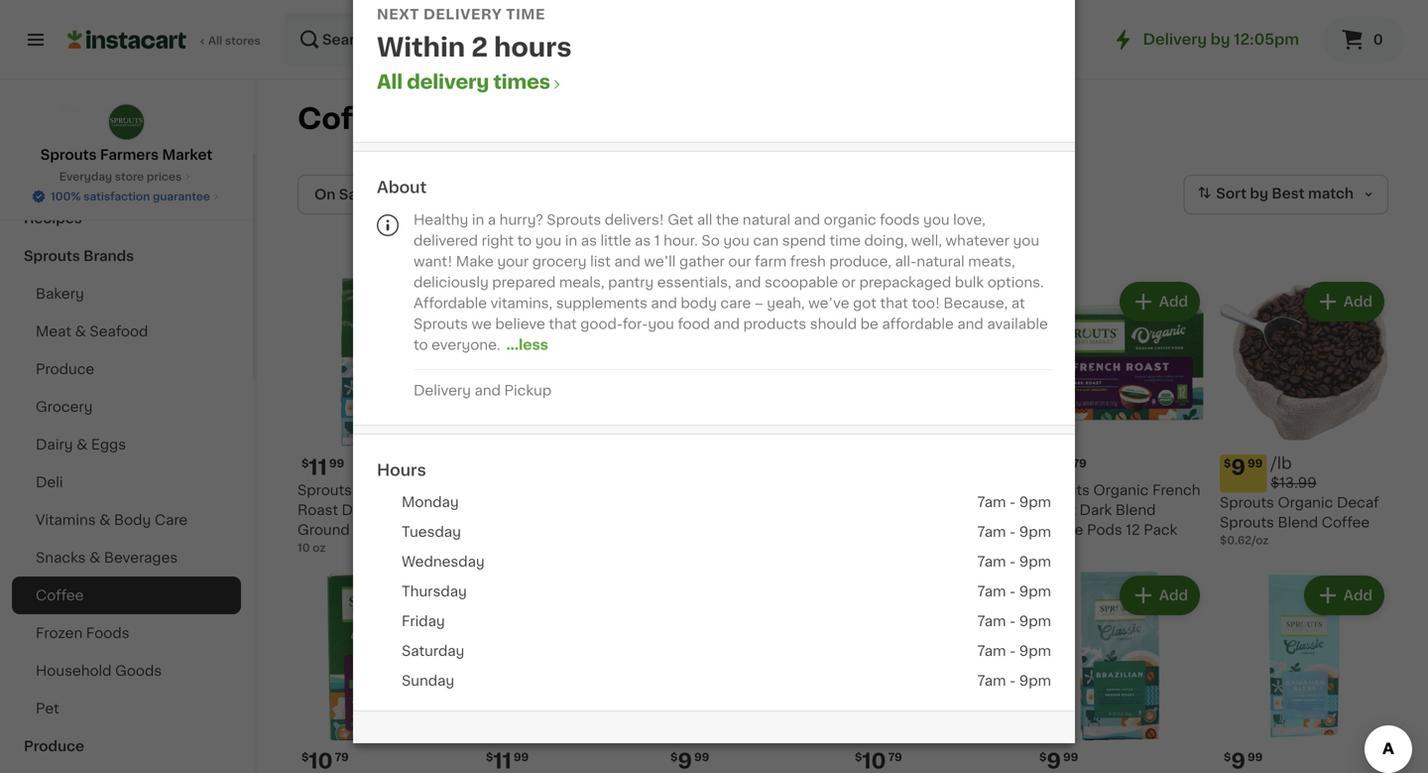 Task type: vqa. For each thing, say whether or not it's contained in the screenshot.
SNACKS
yes



Task type: describe. For each thing, give the bounding box(es) containing it.
or
[[842, 275, 856, 289]]

snacks & beverages link
[[12, 539, 241, 577]]

sprouts organic medium blend coffee pods 12 pack button
[[851, 278, 1020, 556]]

and up spend
[[795, 213, 821, 227]]

blend inside sprouts organic french roast dark blend ground coffee 10 oz
[[378, 503, 418, 517]]

7am - 9pm for thursday
[[978, 584, 1052, 598]]

a
[[488, 213, 496, 227]]

snacks & beverages
[[36, 551, 178, 565]]

all-
[[896, 255, 917, 268]]

household goods link
[[12, 652, 241, 690]]

7am for saturday
[[978, 644, 1007, 658]]

$ inside $ 9 99 /lb $13.99 sprouts organic decaf sprouts blend coffee $0.62/oz
[[1225, 458, 1232, 469]]

12 inside sprouts organic medium blend coffee pods 12 pack
[[890, 523, 905, 537]]

- for wednesday
[[1010, 555, 1016, 569]]

sprouts inside sprouts farmers market link
[[40, 148, 97, 162]]

all
[[697, 213, 713, 227]]

coffee inside sprouts organic french roast dark blend coffee pods 12 pack
[[1036, 523, 1084, 537]]

because,
[[944, 296, 1008, 310]]

well,
[[912, 234, 943, 248]]

whatever
[[946, 234, 1010, 248]]

you up the meats,
[[1014, 234, 1040, 248]]

eggs
[[91, 438, 126, 452]]

body
[[681, 296, 717, 310]]

$0.62/oz
[[1221, 535, 1270, 546]]

instacart logo image
[[67, 28, 187, 52]]

right
[[482, 234, 514, 248]]

and down the our
[[735, 275, 762, 289]]

vitamins
[[36, 513, 96, 527]]

1 as from the left
[[581, 234, 597, 248]]

99 inside $ 9 99 /lb $13.99 sprouts organic decaf sprouts blend coffee $0.62/oz
[[1248, 458, 1264, 469]]

2 $ 9 99 from the left
[[1040, 751, 1079, 772]]

gather
[[680, 255, 725, 268]]

$ 9 99 /lb $13.99 sprouts organic decaf sprouts blend coffee $0.62/oz
[[1221, 455, 1380, 546]]

1
[[655, 234, 660, 248]]

bulk
[[955, 275, 985, 289]]

- for sunday
[[1010, 674, 1016, 688]]

frozen
[[36, 626, 83, 640]]

0 horizontal spatial to
[[414, 338, 428, 352]]

& for meat
[[75, 324, 86, 338]]


[[377, 214, 399, 236]]

produce for recipes
[[24, 739, 84, 753]]

delivered
[[414, 234, 478, 248]]

sale
[[339, 188, 370, 201]]

blend inside sprouts organic french roast dark blend coffee pods 12 pack
[[1116, 503, 1157, 517]]

delivers!
[[605, 213, 665, 227]]

vitamins & body care
[[36, 513, 188, 527]]

household
[[36, 664, 112, 678]]

1 horizontal spatial in
[[565, 234, 578, 248]]

1 horizontal spatial 11
[[494, 751, 512, 772]]

times
[[494, 73, 551, 91]]

love,
[[954, 213, 986, 227]]

0 horizontal spatial natural
[[743, 213, 791, 227]]

for-
[[623, 317, 648, 331]]

on sale
[[315, 188, 370, 201]]

and up pantry
[[615, 255, 641, 268]]

less
[[519, 338, 549, 352]]

hurry?
[[500, 213, 544, 227]]

sprouts farmers market link
[[40, 103, 213, 165]]

sprouts inside sprouts organic french roast dark blend coffee pods 12 pack
[[1036, 483, 1090, 497]]

organic for coffee
[[356, 483, 411, 497]]

delivery for all
[[407, 73, 489, 91]]

0 button
[[1324, 16, 1405, 64]]

time inside "healthy in a hurry? sprouts delivers! get all the natural and organic foods you love, delivered right to you in as little as 1 hour. so you can spend time doing, well, whatever you want! make your grocery list and we'll gather our farm fresh produce, all-natural meats, deliciously prepared meals, pantry essentials, and scoopable or prepackaged bulk options. affordable vitamins, supplements and body care – yeah, we've got that too! because, at sprouts we believe that good-for-you food and products should be affordable and available to everyone."
[[830, 234, 861, 248]]

you up the well, at the right top of the page
[[924, 213, 950, 227]]

roast for ground
[[298, 503, 338, 517]]

- for friday
[[1010, 614, 1016, 628]]

product group containing 11
[[298, 278, 466, 556]]

organic
[[824, 213, 877, 227]]

produce,
[[830, 255, 892, 268]]

sprouts organic french roast dark blend ground coffee 10 oz
[[298, 483, 463, 553]]

by
[[1211, 32, 1231, 47]]

thursday
[[402, 584, 467, 598]]

we
[[472, 317, 492, 331]]

store
[[115, 171, 144, 182]]

dairy & eggs link
[[12, 426, 241, 463]]

12 inside sprouts organic french roast dark blend coffee pods 12 pack
[[1127, 523, 1141, 537]]

1 $ 9 99 from the left
[[671, 751, 710, 772]]

goods
[[115, 664, 162, 678]]

supplements
[[556, 296, 648, 310]]

sprouts organic medium blend coffee pods 12 pack
[[851, 483, 1004, 537]]

wednesday
[[402, 555, 485, 569]]

12:05pm
[[1235, 32, 1300, 47]]

11 inside product group
[[309, 457, 327, 478]]

- for saturday
[[1010, 644, 1016, 658]]

within
[[377, 35, 466, 60]]

everyday store prices
[[59, 171, 182, 182]]

coffee link
[[12, 577, 241, 614]]

prepared
[[492, 275, 556, 289]]

friday
[[402, 614, 445, 628]]

list
[[591, 255, 611, 268]]

beverages
[[104, 551, 178, 565]]

organic for pack
[[909, 483, 965, 497]]

0
[[1374, 33, 1384, 47]]

yeah,
[[767, 296, 805, 310]]

you up grocery
[[536, 234, 562, 248]]

2 $ 10 79 from the left
[[855, 751, 903, 772]]

ground
[[298, 523, 350, 537]]

1 vertical spatial $ 11 99
[[486, 751, 529, 772]]

tuesday
[[402, 525, 461, 539]]

get
[[668, 213, 694, 227]]

sprouts inside sprouts organic french roast dark blend ground coffee 10 oz
[[298, 483, 352, 497]]

bakery link
[[12, 275, 241, 313]]

7am - 9pm for friday
[[978, 614, 1052, 628]]

everyday
[[59, 171, 112, 182]]

delivery by 12:05pm
[[1144, 32, 1300, 47]]

all stores link
[[67, 12, 262, 67]]

affordable
[[883, 317, 954, 331]]

7am for friday
[[978, 614, 1007, 628]]

& for vitamins
[[99, 513, 111, 527]]

sprouts farmers market logo image
[[108, 103, 145, 141]]

organic for pods
[[1094, 483, 1150, 497]]

7am - 9pm for sunday
[[978, 674, 1052, 688]]

9pm for friday
[[1020, 614, 1052, 628]]

french for sprouts organic french roast dark blend ground coffee 10 oz
[[415, 483, 463, 497]]

and down care
[[714, 317, 740, 331]]

buy it again link
[[12, 88, 241, 128]]

doing,
[[865, 234, 908, 248]]

7am - 9pm for tuesday
[[978, 525, 1052, 539]]

foods
[[86, 626, 130, 640]]

sprouts inside sprouts brands link
[[24, 249, 80, 263]]

hours
[[494, 35, 572, 60]]

dark for coffee
[[342, 503, 374, 517]]

dairy
[[36, 438, 73, 452]]

pet
[[36, 702, 59, 715]]

delivery for delivery by 12:05pm
[[1144, 32, 1208, 47]]

again
[[100, 101, 140, 115]]

1 $ 10 79 from the left
[[302, 751, 349, 772]]

good-
[[581, 317, 623, 331]]

healthy
[[414, 213, 469, 227]]

next delivery time
[[377, 7, 546, 21]]

believe
[[496, 317, 546, 331]]

should
[[810, 317, 857, 331]]

0 horizontal spatial 79
[[335, 752, 349, 763]]

9pm for thursday
[[1020, 584, 1052, 598]]

recipes link
[[12, 199, 241, 237]]

grocery link
[[12, 388, 241, 426]]

meat & seafood
[[36, 324, 148, 338]]

monday
[[402, 495, 459, 509]]



Task type: locate. For each thing, give the bounding box(es) containing it.
organic inside sprouts organic french roast dark blend coffee pods 12 pack
[[1094, 483, 1150, 497]]

1 horizontal spatial french
[[1153, 483, 1201, 497]]

produce link for recipes
[[12, 727, 241, 765]]

7am - 9pm for wednesday
[[978, 555, 1052, 569]]

natural down the well, at the right top of the page
[[917, 255, 965, 268]]

1 vertical spatial delivery
[[414, 384, 471, 397]]

& left eggs
[[76, 438, 88, 452]]

- for thursday
[[1010, 584, 1016, 598]]

0 vertical spatial delivery
[[424, 7, 502, 21]]

pack down medium
[[908, 523, 942, 537]]

0 horizontal spatial french
[[415, 483, 463, 497]]

1 vertical spatial that
[[549, 317, 577, 331]]

in up grocery
[[565, 234, 578, 248]]

sprouts farmers market
[[40, 148, 213, 162]]

0 vertical spatial all
[[208, 35, 223, 46]]

pods inside sprouts organic medium blend coffee pods 12 pack
[[851, 523, 887, 537]]

/lb
[[1271, 455, 1293, 471]]

100% satisfaction guarantee
[[51, 191, 210, 202]]

spend
[[783, 234, 827, 248]]

1 horizontal spatial natural
[[917, 255, 965, 268]]

79
[[1073, 458, 1087, 469], [335, 752, 349, 763], [889, 752, 903, 763]]

meats,
[[969, 255, 1016, 268]]

$ 9 99
[[671, 751, 710, 772], [1040, 751, 1079, 772], [1225, 751, 1264, 772]]

1 horizontal spatial roast
[[1036, 503, 1077, 517]]

dark inside sprouts organic french roast dark blend coffee pods 12 pack
[[1080, 503, 1113, 517]]

9pm for saturday
[[1020, 644, 1052, 658]]

delivery down within 2 hours
[[407, 73, 489, 91]]

1 vertical spatial 11
[[494, 751, 512, 772]]

10
[[298, 542, 310, 553], [309, 751, 333, 772], [863, 751, 887, 772]]

roast inside sprouts organic french roast dark blend coffee pods 12 pack
[[1036, 503, 1077, 517]]

0 vertical spatial produce link
[[12, 350, 241, 388]]

7 9pm from the top
[[1020, 674, 1052, 688]]

1 horizontal spatial $ 11 99
[[486, 751, 529, 772]]

time
[[506, 7, 546, 21], [830, 234, 861, 248]]

5 - from the top
[[1010, 614, 1016, 628]]

you
[[924, 213, 950, 227], [536, 234, 562, 248], [724, 234, 750, 248], [1014, 234, 1040, 248], [648, 317, 675, 331]]

2 9pm from the top
[[1020, 525, 1052, 539]]

brands
[[83, 249, 134, 263]]

little
[[601, 234, 632, 248]]

0 vertical spatial natural
[[743, 213, 791, 227]]

2 7am - 9pm from the top
[[978, 525, 1052, 539]]

6 - from the top
[[1010, 644, 1016, 658]]

100% satisfaction guarantee button
[[31, 185, 222, 204]]

0 vertical spatial produce
[[36, 362, 94, 376]]

dark
[[342, 503, 374, 517], [1080, 503, 1113, 517]]

you left food
[[648, 317, 675, 331]]

roast
[[298, 503, 338, 517], [1036, 503, 1077, 517]]

recipes
[[24, 211, 82, 225]]

organic inside $ 9 99 /lb $13.99 sprouts organic decaf sprouts blend coffee $0.62/oz
[[1279, 496, 1334, 509]]

coffee inside sprouts organic medium blend coffee pods 12 pack
[[956, 503, 1004, 517]]

as left '1' at the left of the page
[[635, 234, 651, 248]]

decaf
[[1338, 496, 1380, 509]]

4 9pm from the top
[[1020, 584, 1052, 598]]

0 horizontal spatial in
[[472, 213, 484, 227]]

5 9pm from the top
[[1020, 614, 1052, 628]]

satisfaction
[[84, 191, 150, 202]]

1 vertical spatial natural
[[917, 255, 965, 268]]

0 horizontal spatial delivery
[[414, 384, 471, 397]]

roast inside sprouts organic french roast dark blend ground coffee 10 oz
[[298, 503, 338, 517]]

delivery down everyone.
[[414, 384, 471, 397]]

9
[[1232, 457, 1246, 478], [678, 751, 693, 772], [1047, 751, 1062, 772], [1232, 751, 1246, 772]]

produce up grocery at left bottom
[[36, 362, 94, 376]]

7am for monday
[[978, 495, 1007, 509]]

$9.99 per pound original price: $13.99 element
[[1221, 454, 1389, 493]]

fresh
[[791, 255, 826, 268]]

6 7am from the top
[[978, 644, 1007, 658]]

that down prepackaged
[[881, 296, 909, 310]]

& left body
[[99, 513, 111, 527]]

9pm for wednesday
[[1020, 555, 1052, 569]]

1 horizontal spatial pack
[[1144, 523, 1178, 537]]

7am for sunday
[[978, 674, 1007, 688]]

delivery by 12:05pm link
[[1112, 28, 1300, 52]]

7am for wednesday
[[978, 555, 1007, 569]]

all inside all delivery times 
[[377, 73, 403, 91]]

sprouts brands
[[24, 249, 134, 263]]

None search field
[[284, 12, 751, 67]]

5 7am - 9pm from the top
[[978, 614, 1052, 628]]

and left body
[[651, 296, 678, 310]]

... less
[[507, 338, 549, 352]]

1 dark from the left
[[342, 503, 374, 517]]

coffee
[[298, 105, 402, 133], [956, 503, 1004, 517], [1322, 515, 1371, 529], [354, 523, 402, 537], [1036, 523, 1084, 537], [36, 588, 84, 602]]

1 french from the left
[[415, 483, 463, 497]]

care
[[721, 296, 751, 310]]

1 12 from the left
[[890, 523, 905, 537]]

french inside sprouts organic french roast dark blend coffee pods 12 pack
[[1153, 483, 1201, 497]]

it
[[87, 101, 97, 115]]

delivery inside all delivery times 
[[407, 73, 489, 91]]

pack inside sprouts organic french roast dark blend coffee pods 12 pack
[[1144, 523, 1178, 537]]

1 vertical spatial all
[[377, 73, 403, 91]]

0 horizontal spatial 11
[[309, 457, 327, 478]]

1 vertical spatial produce
[[24, 739, 84, 753]]

2 horizontal spatial 79
[[1073, 458, 1087, 469]]

0 vertical spatial delivery
[[1144, 32, 1208, 47]]

you up the our
[[724, 234, 750, 248]]

0 horizontal spatial pods
[[851, 523, 887, 537]]

-
[[1010, 495, 1016, 509], [1010, 525, 1016, 539], [1010, 555, 1016, 569], [1010, 584, 1016, 598], [1010, 614, 1016, 628], [1010, 644, 1016, 658], [1010, 674, 1016, 688]]

produce link for bakery
[[12, 350, 241, 388]]

9pm for sunday
[[1020, 674, 1052, 688]]

1 vertical spatial delivery
[[407, 73, 489, 91]]

essentials,
[[658, 275, 732, 289]]

2 12 from the left
[[1127, 523, 1141, 537]]

can
[[754, 234, 779, 248]]

pack inside sprouts organic medium blend coffee pods 12 pack
[[908, 523, 942, 537]]

& right snacks
[[89, 551, 101, 565]]

produce for bakery
[[36, 362, 94, 376]]

deliciously
[[414, 275, 489, 289]]

all stores
[[208, 35, 261, 46]]

to down hurry?
[[518, 234, 532, 248]]

2
[[472, 35, 488, 60]]

meat
[[36, 324, 71, 338]]

and down because, on the top right of page
[[958, 317, 984, 331]]

0 horizontal spatial dark
[[342, 503, 374, 517]]

1 horizontal spatial dark
[[1080, 503, 1113, 517]]

0 horizontal spatial roast
[[298, 503, 338, 517]]

0 vertical spatial that
[[881, 296, 909, 310]]

all for delivery
[[377, 73, 403, 91]]

0 horizontal spatial as
[[581, 234, 597, 248]]

7 7am from the top
[[978, 674, 1007, 688]]

coffee inside $ 9 99 /lb $13.99 sprouts organic decaf sprouts blend coffee $0.62/oz
[[1322, 515, 1371, 529]]

0 horizontal spatial that
[[549, 317, 577, 331]]

0 vertical spatial to
[[518, 234, 532, 248]]

the
[[716, 213, 740, 227]]

frozen foods
[[36, 626, 130, 640]]

in
[[472, 213, 484, 227], [565, 234, 578, 248]]

all left stores
[[208, 35, 223, 46]]

make
[[456, 255, 494, 268]]

about
[[377, 180, 427, 195]]

and left pickup
[[475, 384, 501, 397]]

organic inside sprouts organic medium blend coffee pods 12 pack
[[909, 483, 965, 497]]

$ 10 79
[[302, 751, 349, 772], [855, 751, 903, 772]]

2 - from the top
[[1010, 525, 1016, 539]]

care
[[155, 513, 188, 527]]

1 roast from the left
[[298, 503, 338, 517]]

7am
[[978, 495, 1007, 509], [978, 525, 1007, 539], [978, 555, 1007, 569], [978, 584, 1007, 598], [978, 614, 1007, 628], [978, 644, 1007, 658], [978, 674, 1007, 688]]

delivery left by
[[1144, 32, 1208, 47]]

0 horizontal spatial $ 9 99
[[671, 751, 710, 772]]

pods inside sprouts organic french roast dark blend coffee pods 12 pack
[[1088, 523, 1123, 537]]

& right meat
[[75, 324, 86, 338]]

delivery and pickup
[[414, 384, 552, 397]]

6 7am - 9pm from the top
[[978, 644, 1052, 658]]

1 horizontal spatial that
[[881, 296, 909, 310]]

oz
[[313, 542, 326, 553]]

0 vertical spatial time
[[506, 7, 546, 21]]

household goods
[[36, 664, 162, 678]]

natural
[[743, 213, 791, 227], [917, 255, 965, 268]]

7 - from the top
[[1010, 674, 1016, 688]]

frozen foods link
[[12, 614, 241, 652]]

1 - from the top
[[1010, 495, 1016, 509]]

9 inside $ 9 99 /lb $13.99 sprouts organic decaf sprouts blend coffee $0.62/oz
[[1232, 457, 1246, 478]]

3 - from the top
[[1010, 555, 1016, 569]]

5 7am from the top
[[978, 614, 1007, 628]]

2 french from the left
[[1153, 483, 1201, 497]]

products
[[744, 317, 807, 331]]

...
[[507, 338, 519, 352]]

blend inside sprouts organic medium blend coffee pods 12 pack
[[912, 503, 952, 517]]

in left a
[[472, 213, 484, 227]]

grocery
[[36, 400, 93, 414]]

1 7am - 9pm from the top
[[978, 495, 1052, 509]]

2 as from the left
[[635, 234, 651, 248]]

2 produce link from the top
[[12, 727, 241, 765]]

lists link
[[12, 128, 241, 168]]

7am for tuesday
[[978, 525, 1007, 539]]

foods
[[880, 213, 920, 227]]

we've
[[809, 296, 850, 310]]

as up list
[[581, 234, 597, 248]]

farmers
[[100, 148, 159, 162]]

options.
[[988, 275, 1045, 289]]

- for tuesday
[[1010, 525, 1016, 539]]

0 horizontal spatial $ 11 99
[[302, 457, 344, 478]]

got
[[854, 296, 877, 310]]

produce down the pet
[[24, 739, 84, 753]]

0 vertical spatial $ 11 99
[[302, 457, 344, 478]]

pods
[[851, 523, 887, 537], [1088, 523, 1123, 537]]

3 7am from the top
[[978, 555, 1007, 569]]

0 horizontal spatial time
[[506, 7, 546, 21]]

produce link down household goods link
[[12, 727, 241, 765]]

1 horizontal spatial 12
[[1127, 523, 1141, 537]]

time up hours
[[506, 7, 546, 21]]

1 produce link from the top
[[12, 350, 241, 388]]

0 vertical spatial 11
[[309, 457, 327, 478]]

3 $ 9 99 from the left
[[1225, 751, 1264, 772]]

4 7am from the top
[[978, 584, 1007, 598]]

& for dairy
[[76, 438, 88, 452]]

2 pods from the left
[[1088, 523, 1123, 537]]

natural up can
[[743, 213, 791, 227]]

1 horizontal spatial $ 10 79
[[855, 751, 903, 772]]

hours
[[377, 462, 426, 478]]

–
[[755, 296, 764, 310]]

1 horizontal spatial $ 9 99
[[1040, 751, 1079, 772]]

all for stores
[[208, 35, 223, 46]]

&
[[75, 324, 86, 338], [76, 438, 88, 452], [99, 513, 111, 527], [89, 551, 101, 565]]

available
[[988, 317, 1049, 331]]

we'll
[[644, 255, 676, 268]]

& for snacks
[[89, 551, 101, 565]]

dark inside sprouts organic french roast dark blend ground coffee 10 oz
[[342, 503, 374, 517]]

3 9pm from the top
[[1020, 555, 1052, 569]]

1 7am from the top
[[978, 495, 1007, 509]]

sprouts inside sprouts organic medium blend coffee pods 12 pack
[[851, 483, 906, 497]]

2 7am from the top
[[978, 525, 1007, 539]]

100%
[[51, 191, 81, 202]]

to left everyone.
[[414, 338, 428, 352]]

produce link
[[12, 350, 241, 388], [12, 727, 241, 765]]

1 horizontal spatial 79
[[889, 752, 903, 763]]

6 9pm from the top
[[1020, 644, 1052, 658]]

1 vertical spatial to
[[414, 338, 428, 352]]

1 horizontal spatial to
[[518, 234, 532, 248]]

healthy in a hurry? sprouts delivers! get all the natural and organic foods you love, delivered right to you in as little as 1 hour. so you can spend time doing, well, whatever you want! make your grocery list and we'll gather our farm fresh produce, all-natural meats, deliciously prepared meals, pantry essentials, and scoopable or prepackaged bulk options. affordable vitamins, supplements and body care – yeah, we've got that too! because, at sprouts we believe that good-for-you food and products should be affordable and available to everyone.
[[414, 213, 1049, 352]]

pack left $0.62/oz
[[1144, 523, 1178, 537]]

delivery for delivery and pickup
[[414, 384, 471, 397]]

0 horizontal spatial pack
[[908, 523, 942, 537]]

2 dark from the left
[[1080, 503, 1113, 517]]

0 horizontal spatial $ 10 79
[[302, 751, 349, 772]]

2 pack from the left
[[1144, 523, 1178, 537]]

1 horizontal spatial all
[[377, 73, 403, 91]]

be
[[861, 317, 879, 331]]

$ inside product group
[[302, 458, 309, 469]]

meals,
[[560, 275, 605, 289]]

2 horizontal spatial $ 9 99
[[1225, 751, 1264, 772]]

product group
[[298, 278, 466, 556], [482, 278, 651, 556], [667, 278, 836, 556], [851, 278, 1020, 556], [1036, 278, 1205, 556], [1221, 278, 1389, 548], [298, 572, 466, 773], [851, 572, 1020, 773], [1036, 572, 1205, 773], [1221, 572, 1389, 773]]

1 horizontal spatial time
[[830, 234, 861, 248]]

blend inside $ 9 99 /lb $13.99 sprouts organic decaf sprouts blend coffee $0.62/oz
[[1279, 515, 1319, 529]]

that left good-
[[549, 317, 577, 331]]

too!
[[912, 296, 941, 310]]

farm
[[755, 255, 787, 268]]

7am - 9pm for saturday
[[978, 644, 1052, 658]]

on
[[315, 188, 336, 201]]

roast for coffee
[[1036, 503, 1077, 517]]

saturday
[[402, 644, 465, 658]]

7am for thursday
[[978, 584, 1007, 598]]

on sale button
[[298, 175, 387, 214]]

2 roast from the left
[[1036, 503, 1077, 517]]

7am - 9pm for monday
[[978, 495, 1052, 509]]

1 horizontal spatial as
[[635, 234, 651, 248]]

9pm for monday
[[1020, 495, 1052, 509]]

1 horizontal spatial delivery
[[1144, 32, 1208, 47]]

dark for pods
[[1080, 503, 1113, 517]]

1 vertical spatial produce link
[[12, 727, 241, 765]]

coffee inside sprouts organic french roast dark blend ground coffee 10 oz
[[354, 523, 402, 537]]

0 horizontal spatial all
[[208, 35, 223, 46]]

10 inside sprouts organic french roast dark blend ground coffee 10 oz
[[298, 542, 310, 553]]

1 pods from the left
[[851, 523, 887, 537]]

delivery up within 2 hours
[[424, 7, 502, 21]]

9pm for tuesday
[[1020, 525, 1052, 539]]

grocery
[[533, 255, 587, 268]]

all
[[208, 35, 223, 46], [377, 73, 403, 91]]

1 9pm from the top
[[1020, 495, 1052, 509]]

your
[[498, 255, 529, 268]]

7 7am - 9pm from the top
[[978, 674, 1052, 688]]

1 vertical spatial in
[[565, 234, 578, 248]]

and
[[795, 213, 821, 227], [615, 255, 641, 268], [735, 275, 762, 289], [651, 296, 678, 310], [714, 317, 740, 331], [958, 317, 984, 331], [475, 384, 501, 397]]

within 2 hours
[[377, 35, 572, 60]]

1 pack from the left
[[908, 523, 942, 537]]

sprouts brands link
[[12, 237, 241, 275]]

delivery for next
[[424, 7, 502, 21]]

0 vertical spatial in
[[472, 213, 484, 227]]

4 - from the top
[[1010, 584, 1016, 598]]

11
[[309, 457, 327, 478], [494, 751, 512, 772]]

french inside sprouts organic french roast dark blend ground coffee 10 oz
[[415, 483, 463, 497]]

4 7am - 9pm from the top
[[978, 584, 1052, 598]]

0 horizontal spatial 12
[[890, 523, 905, 537]]

french for sprouts organic french roast dark blend coffee pods 12 pack
[[1153, 483, 1201, 497]]

next
[[377, 7, 420, 21]]

3 7am - 9pm from the top
[[978, 555, 1052, 569]]

12
[[890, 523, 905, 537], [1127, 523, 1141, 537]]

produce link down seafood
[[12, 350, 241, 388]]

organic inside sprouts organic french roast dark blend ground coffee 10 oz
[[356, 483, 411, 497]]

1 horizontal spatial pods
[[1088, 523, 1123, 537]]

- for monday
[[1010, 495, 1016, 509]]

pickup
[[505, 384, 552, 397]]

1 vertical spatial time
[[830, 234, 861, 248]]

deli link
[[12, 463, 241, 501]]

all down within
[[377, 73, 403, 91]]

time down organic
[[830, 234, 861, 248]]



